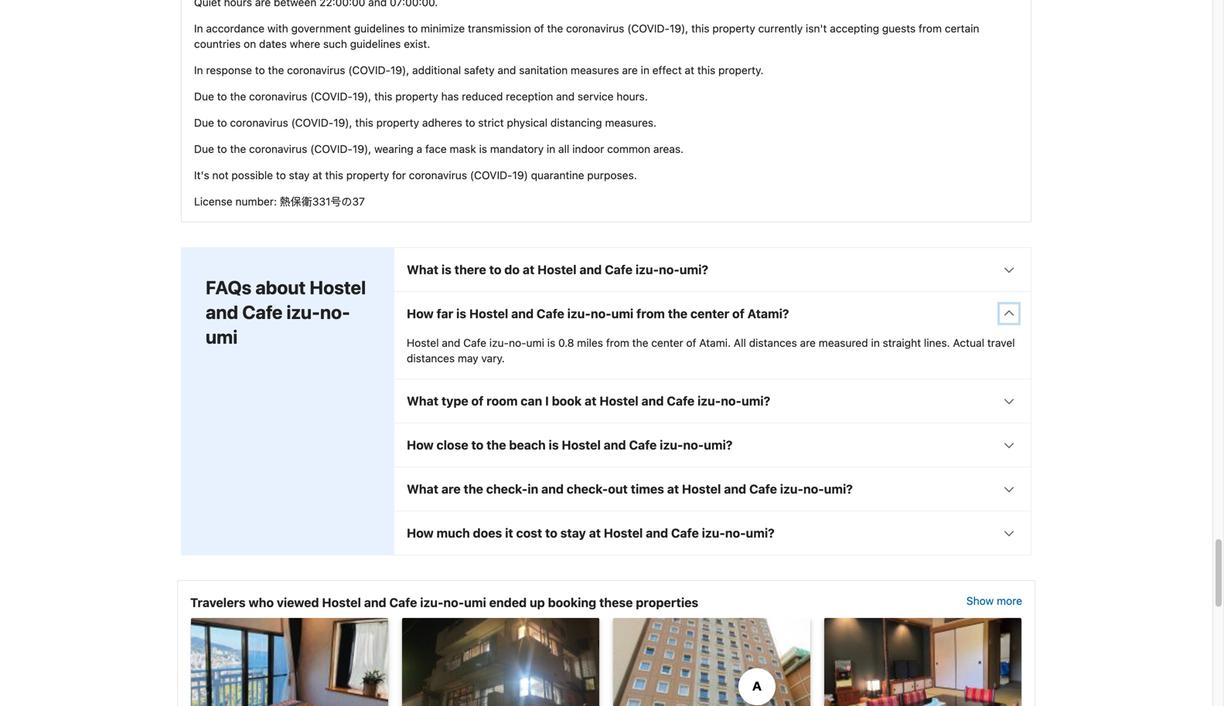 Task type: vqa. For each thing, say whether or not it's contained in the screenshot.
at in the 'Dropdown Button'
yes



Task type: describe. For each thing, give the bounding box(es) containing it.
mask
[[450, 143, 476, 156]]

does
[[473, 527, 502, 541]]

what for what is there to do at hostel and cafe izu-no-umi?
[[407, 263, 439, 277]]

faqs
[[206, 277, 252, 299]]

certain
[[945, 22, 980, 35]]

1 vertical spatial distances
[[407, 352, 455, 365]]

service
[[578, 90, 614, 103]]

dates
[[259, 38, 287, 50]]

times
[[631, 482, 664, 497]]

hostel down what type of room can i book at hostel and cafe izu-no-umi?
[[562, 438, 601, 453]]

accordion control element
[[394, 248, 1032, 556]]

due to coronavirus (covid-19), this property adheres to strict physical distancing measures.
[[194, 117, 657, 129]]

actual
[[953, 337, 985, 350]]

not
[[212, 169, 229, 182]]

and right the viewed
[[364, 596, 387, 611]]

lines.
[[924, 337, 950, 350]]

wearing
[[374, 143, 414, 156]]

and right safety at left
[[498, 64, 516, 77]]

at right effect
[[685, 64, 695, 77]]

up
[[530, 596, 545, 611]]

a
[[417, 143, 422, 156]]

transmission
[[468, 22, 531, 35]]

what is there to do at hostel and cafe izu-no-umi?
[[407, 263, 709, 277]]

izu- inside hostel and cafe izu-no-umi is 0.8 miles from the center of atami. all distances are measured in straight lines. actual travel distances may vary.
[[490, 337, 509, 350]]

for
[[392, 169, 406, 182]]

from for atami.
[[606, 337, 630, 350]]

and inside what is there to do at hostel and cafe izu-no-umi? dropdown button
[[580, 263, 602, 277]]

the down response
[[230, 90, 246, 103]]

at right times
[[667, 482, 679, 497]]

hostel right do
[[538, 263, 577, 277]]

center for atami?
[[691, 307, 730, 322]]

0 vertical spatial guidelines
[[354, 22, 405, 35]]

license number: 熱保衛331号の37
[[194, 195, 365, 208]]

faqs about hostel and cafe izu-no- umi
[[206, 277, 366, 348]]

on
[[244, 38, 256, 50]]

cost
[[516, 527, 542, 541]]

how for how much does it cost to stay at hostel and cafe izu-no-umi?
[[407, 527, 434, 541]]

such
[[323, 38, 347, 50]]

how for how far is hostel and cafe izu-no-umi from the center of atami?
[[407, 307, 434, 322]]

where
[[290, 38, 320, 50]]

additional
[[412, 64, 461, 77]]

at right do
[[523, 263, 535, 277]]

in accordance with government guidelines to minimize transmission of the coronavirus (covid-19), this property currently isn't accepting guests from certain countries on dates where such guidelines exist.
[[194, 22, 980, 50]]

in response to the coronavirus (covid-19), additional safety and sanitation measures are in effect at this property.
[[194, 64, 764, 77]]

with
[[267, 22, 288, 35]]

hostel right the book
[[600, 394, 639, 409]]

at inside dropdown button
[[589, 527, 601, 541]]

and inside the how far is hostel and cafe izu-no-umi from the center of atami? dropdown button
[[511, 307, 534, 322]]

of inside what type of room can i book at hostel and cafe izu-no-umi? "dropdown button"
[[472, 394, 484, 409]]

how close to the beach is hostel and cafe izu-no-umi?
[[407, 438, 733, 453]]

beach
[[509, 438, 546, 453]]

far
[[437, 307, 453, 322]]

is left "there"
[[442, 263, 452, 277]]

it's not possible to stay at this property for coronavirus (covid-19) quarantine purposes.
[[194, 169, 637, 182]]

do
[[505, 263, 520, 277]]

how far is hostel and cafe izu-no-umi from the center of atami? button
[[394, 293, 1031, 336]]

miles
[[577, 337, 603, 350]]

number:
[[236, 195, 277, 208]]

from inside in accordance with government guidelines to minimize transmission of the coronavirus (covid-19), this property currently isn't accepting guests from certain countries on dates where such guidelines exist.
[[919, 22, 942, 35]]

more
[[997, 595, 1023, 608]]

19), inside in accordance with government guidelines to minimize transmission of the coronavirus (covid-19), this property currently isn't accepting guests from certain countries on dates where such guidelines exist.
[[670, 22, 689, 35]]

0.8
[[559, 337, 574, 350]]

response
[[206, 64, 252, 77]]

atami?
[[748, 307, 789, 322]]

how close to the beach is hostel and cafe izu-no-umi? button
[[394, 424, 1031, 467]]

much
[[437, 527, 470, 541]]

what type of room can i book at hostel and cafe izu-no-umi? button
[[394, 380, 1031, 423]]

hostel inside hostel and cafe izu-no-umi is 0.8 miles from the center of atami. all distances are measured in straight lines. actual travel distances may vary.
[[407, 337, 439, 350]]

of inside the how far is hostel and cafe izu-no-umi from the center of atami? dropdown button
[[733, 307, 745, 322]]

travelers who viewed hostel and cafe izu-no-umi ended up booking these properties
[[190, 596, 699, 611]]

umi? inside dropdown button
[[746, 527, 775, 541]]

center for atami.
[[652, 337, 684, 350]]

hostel right far
[[469, 307, 508, 322]]

reduced
[[462, 90, 503, 103]]

is right mask
[[479, 143, 487, 156]]

how far is hostel and cafe izu-no-umi from the center of atami?
[[407, 307, 789, 322]]

2 check- from the left
[[567, 482, 608, 497]]

umi inside the how far is hostel and cafe izu-no-umi from the center of atami? dropdown button
[[612, 307, 634, 322]]

to inside how much does it cost to stay at hostel and cafe izu-no-umi? dropdown button
[[545, 527, 558, 541]]

out
[[608, 482, 628, 497]]

close
[[437, 438, 468, 453]]

and inside how much does it cost to stay at hostel and cafe izu-no-umi? dropdown button
[[646, 527, 668, 541]]

of inside in accordance with government guidelines to minimize transmission of the coronavirus (covid-19), this property currently isn't accepting guests from certain countries on dates where such guidelines exist.
[[534, 22, 544, 35]]

what for what are the check-in and check-out times at hostel and cafe izu-no-umi?
[[407, 482, 439, 497]]

can
[[521, 394, 542, 409]]

cafe inside faqs about hostel and cafe izu-no- umi
[[242, 302, 283, 323]]

travel
[[988, 337, 1015, 350]]

properties
[[636, 596, 699, 611]]

and down how close to the beach is hostel and cafe izu-no-umi?
[[541, 482, 564, 497]]

at inside "dropdown button"
[[585, 394, 597, 409]]

purposes.
[[587, 169, 637, 182]]

quarantine
[[531, 169, 584, 182]]

in inside dropdown button
[[528, 482, 539, 497]]

0 horizontal spatial stay
[[289, 169, 310, 182]]

accordance
[[206, 22, 265, 35]]

it
[[505, 527, 513, 541]]

isn't
[[806, 22, 827, 35]]

strict
[[478, 117, 504, 129]]

hostel right the viewed
[[322, 596, 361, 611]]

accepting
[[830, 22, 880, 35]]

type
[[442, 394, 469, 409]]

book
[[552, 394, 582, 409]]

hostel inside faqs about hostel and cafe izu-no- umi
[[310, 277, 366, 299]]

these
[[599, 596, 633, 611]]

face
[[425, 143, 447, 156]]

熱保衛331号の37
[[280, 195, 365, 208]]

due for due to coronavirus (covid-19), this property adheres to strict physical distancing measures.
[[194, 117, 214, 129]]

are inside dropdown button
[[442, 482, 461, 497]]

what for what type of room can i book at hostel and cafe izu-no-umi?
[[407, 394, 439, 409]]

in left all on the left of page
[[547, 143, 556, 156]]

travelers
[[190, 596, 246, 611]]

adheres
[[422, 117, 462, 129]]

and up distancing
[[556, 90, 575, 103]]

what are the check-in and check-out times at hostel and cafe izu-no-umi?
[[407, 482, 853, 497]]

room
[[487, 394, 518, 409]]

due for due to the coronavirus (covid-19), this property has reduced reception and service hours.
[[194, 90, 214, 103]]

1 vertical spatial guidelines
[[350, 38, 401, 50]]

is inside hostel and cafe izu-no-umi is 0.8 miles from the center of atami. all distances are measured in straight lines. actual travel distances may vary.
[[547, 337, 556, 350]]

show
[[967, 595, 994, 608]]

how for how close to the beach is hostel and cafe izu-no-umi?
[[407, 438, 434, 453]]

the inside hostel and cafe izu-no-umi is 0.8 miles from the center of atami. all distances are measured in straight lines. actual travel distances may vary.
[[632, 337, 649, 350]]

the inside in accordance with government guidelines to minimize transmission of the coronavirus (covid-19), this property currently isn't accepting guests from certain countries on dates where such guidelines exist.
[[547, 22, 563, 35]]

how much does it cost to stay at hostel and cafe izu-no-umi? button
[[394, 512, 1031, 556]]

are inside hostel and cafe izu-no-umi is 0.8 miles from the center of atami. all distances are measured in straight lines. actual travel distances may vary.
[[800, 337, 816, 350]]



Task type: locate. For each thing, give the bounding box(es) containing it.
1 horizontal spatial from
[[637, 307, 665, 322]]

how inside dropdown button
[[407, 527, 434, 541]]

center left atami.
[[652, 337, 684, 350]]

0 vertical spatial in
[[194, 22, 203, 35]]

to inside the how close to the beach is hostel and cafe izu-no-umi? "dropdown button"
[[471, 438, 484, 453]]

center inside dropdown button
[[691, 307, 730, 322]]

measures.
[[605, 117, 657, 129]]

this inside in accordance with government guidelines to minimize transmission of the coronavirus (covid-19), this property currently isn't accepting guests from certain countries on dates where such guidelines exist.
[[692, 22, 710, 35]]

guests
[[882, 22, 916, 35]]

in
[[641, 64, 650, 77], [547, 143, 556, 156], [871, 337, 880, 350], [528, 482, 539, 497]]

0 horizontal spatial distances
[[407, 352, 455, 365]]

in left effect
[[641, 64, 650, 77]]

and up may
[[442, 337, 461, 350]]

2 what from the top
[[407, 394, 439, 409]]

at down what are the check-in and check-out times at hostel and cafe izu-no-umi?
[[589, 527, 601, 541]]

from
[[919, 22, 942, 35], [637, 307, 665, 322], [606, 337, 630, 350]]

stay up license number: 熱保衛331号の37
[[289, 169, 310, 182]]

hostel inside dropdown button
[[604, 527, 643, 541]]

of right type
[[472, 394, 484, 409]]

indoor
[[573, 143, 604, 156]]

about
[[255, 277, 306, 299]]

0 vertical spatial how
[[407, 307, 434, 322]]

center up atami.
[[691, 307, 730, 322]]

1 vertical spatial how
[[407, 438, 434, 453]]

0 vertical spatial are
[[622, 64, 638, 77]]

who
[[249, 596, 274, 611]]

from up hostel and cafe izu-no-umi is 0.8 miles from the center of atami. all distances are measured in straight lines. actual travel distances may vary.
[[637, 307, 665, 322]]

due for due to the coronavirus (covid-19), wearing a face mask is mandatory in all indoor common areas.
[[194, 143, 214, 156]]

2 horizontal spatial from
[[919, 22, 942, 35]]

what are the check-in and check-out times at hostel and cafe izu-no-umi? button
[[394, 468, 1031, 511]]

what left "there"
[[407, 263, 439, 277]]

2 horizontal spatial are
[[800, 337, 816, 350]]

in for in accordance with government guidelines to minimize transmission of the coronavirus (covid-19), this property currently isn't accepting guests from certain countries on dates where such guidelines exist.
[[194, 22, 203, 35]]

all
[[558, 143, 570, 156]]

guidelines up exist.
[[354, 22, 405, 35]]

coronavirus inside in accordance with government guidelines to minimize transmission of the coronavirus (covid-19), this property currently isn't accepting guests from certain countries on dates where such guidelines exist.
[[566, 22, 625, 35]]

the up the sanitation
[[547, 22, 563, 35]]

19),
[[670, 22, 689, 35], [391, 64, 409, 77], [353, 90, 371, 103], [334, 117, 352, 129], [353, 143, 371, 156]]

are down close
[[442, 482, 461, 497]]

1 horizontal spatial check-
[[567, 482, 608, 497]]

2 due from the top
[[194, 117, 214, 129]]

(covid- inside in accordance with government guidelines to minimize transmission of the coronavirus (covid-19), this property currently isn't accepting guests from certain countries on dates where such guidelines exist.
[[627, 22, 670, 35]]

in inside in accordance with government guidelines to minimize transmission of the coronavirus (covid-19), this property currently isn't accepting guests from certain countries on dates where such guidelines exist.
[[194, 22, 203, 35]]

izu- inside faqs about hostel and cafe izu-no- umi
[[287, 302, 320, 323]]

1 what from the top
[[407, 263, 439, 277]]

stay inside dropdown button
[[561, 527, 586, 541]]

at up 熱保衛331号の37
[[313, 169, 322, 182]]

and down do
[[511, 307, 534, 322]]

exist.
[[404, 38, 430, 50]]

the up hostel and cafe izu-no-umi is 0.8 miles from the center of atami. all distances are measured in straight lines. actual travel distances may vary.
[[668, 307, 688, 322]]

i
[[545, 394, 549, 409]]

1 horizontal spatial center
[[691, 307, 730, 322]]

atami.
[[700, 337, 731, 350]]

1 vertical spatial what
[[407, 394, 439, 409]]

and up out
[[604, 438, 626, 453]]

cafe inside dropdown button
[[671, 527, 699, 541]]

show more link
[[967, 594, 1023, 613]]

check- up the it
[[486, 482, 528, 497]]

booking
[[548, 596, 597, 611]]

3 what from the top
[[407, 482, 439, 497]]

1 vertical spatial stay
[[561, 527, 586, 541]]

possible
[[232, 169, 273, 182]]

and inside hostel and cafe izu-no-umi is 0.8 miles from the center of atami. all distances are measured in straight lines. actual travel distances may vary.
[[442, 337, 461, 350]]

is
[[479, 143, 487, 156], [442, 263, 452, 277], [456, 307, 466, 322], [547, 337, 556, 350], [549, 438, 559, 453]]

currently
[[758, 22, 803, 35]]

19)
[[513, 169, 528, 182]]

no- inside faqs about hostel and cafe izu-no- umi
[[320, 302, 350, 323]]

property.
[[719, 64, 764, 77]]

show more
[[967, 595, 1023, 608]]

izu- inside dropdown button
[[702, 527, 725, 541]]

1 vertical spatial in
[[194, 64, 203, 77]]

minimize
[[421, 22, 465, 35]]

stay
[[289, 169, 310, 182], [561, 527, 586, 541]]

guidelines right such
[[350, 38, 401, 50]]

due to the coronavirus (covid-19), wearing a face mask is mandatory in all indoor common areas.
[[194, 143, 684, 156]]

1 due from the top
[[194, 90, 214, 103]]

and
[[498, 64, 516, 77], [556, 90, 575, 103], [580, 263, 602, 277], [206, 302, 238, 323], [511, 307, 534, 322], [442, 337, 461, 350], [642, 394, 664, 409], [604, 438, 626, 453], [541, 482, 564, 497], [724, 482, 747, 497], [646, 527, 668, 541], [364, 596, 387, 611]]

may
[[458, 352, 479, 365]]

in left straight
[[871, 337, 880, 350]]

property left for
[[346, 169, 389, 182]]

hostel up how much does it cost to stay at hostel and cafe izu-no-umi? dropdown button in the bottom of the page
[[682, 482, 721, 497]]

3 how from the top
[[407, 527, 434, 541]]

from right guests
[[919, 22, 942, 35]]

the up possible
[[230, 143, 246, 156]]

the down the dates
[[268, 64, 284, 77]]

is inside "dropdown button"
[[549, 438, 559, 453]]

hostel down far
[[407, 337, 439, 350]]

2 vertical spatial how
[[407, 527, 434, 541]]

from right miles
[[606, 337, 630, 350]]

in left response
[[194, 64, 203, 77]]

the up does
[[464, 482, 483, 497]]

hours.
[[617, 90, 648, 103]]

due to the coronavirus (covid-19), this property has reduced reception and service hours.
[[194, 90, 648, 103]]

0 vertical spatial what
[[407, 263, 439, 277]]

1 horizontal spatial are
[[622, 64, 638, 77]]

izu-
[[636, 263, 659, 277], [287, 302, 320, 323], [568, 307, 591, 322], [490, 337, 509, 350], [698, 394, 721, 409], [660, 438, 683, 453], [780, 482, 804, 497], [702, 527, 725, 541], [420, 596, 444, 611]]

is left 0.8
[[547, 337, 556, 350]]

is right the beach
[[549, 438, 559, 453]]

1 check- from the left
[[486, 482, 528, 497]]

in
[[194, 22, 203, 35], [194, 64, 203, 77]]

cafe inside hostel and cafe izu-no-umi is 0.8 miles from the center of atami. all distances are measured in straight lines. actual travel distances may vary.
[[463, 337, 487, 350]]

license
[[194, 195, 233, 208]]

in for in response to the coronavirus (covid-19), additional safety and sanitation measures are in effect at this property.
[[194, 64, 203, 77]]

hostel
[[538, 263, 577, 277], [310, 277, 366, 299], [469, 307, 508, 322], [407, 337, 439, 350], [600, 394, 639, 409], [562, 438, 601, 453], [682, 482, 721, 497], [604, 527, 643, 541], [322, 596, 361, 611]]

2 how from the top
[[407, 438, 434, 453]]

has
[[441, 90, 459, 103]]

check- up how much does it cost to stay at hostel and cafe izu-no-umi?
[[567, 482, 608, 497]]

property up the wearing
[[376, 117, 419, 129]]

property up due to coronavirus (covid-19), this property adheres to strict physical distancing measures.
[[396, 90, 438, 103]]

hostel down out
[[604, 527, 643, 541]]

the inside what are the check-in and check-out times at hostel and cafe izu-no-umi? dropdown button
[[464, 482, 483, 497]]

0 vertical spatial due
[[194, 90, 214, 103]]

what inside "dropdown button"
[[407, 394, 439, 409]]

vary.
[[481, 352, 505, 365]]

viewed
[[277, 596, 319, 611]]

what is there to do at hostel and cafe izu-no-umi? button
[[394, 248, 1031, 292]]

to inside what is there to do at hostel and cafe izu-no-umi? dropdown button
[[489, 263, 502, 277]]

umi inside hostel and cafe izu-no-umi is 0.8 miles from the center of atami. all distances are measured in straight lines. actual travel distances may vary.
[[526, 337, 545, 350]]

2 in from the top
[[194, 64, 203, 77]]

property up property.
[[713, 22, 756, 35]]

are left measured
[[800, 337, 816, 350]]

0 vertical spatial center
[[691, 307, 730, 322]]

the left the beach
[[487, 438, 506, 453]]

1 vertical spatial from
[[637, 307, 665, 322]]

from for atami?
[[637, 307, 665, 322]]

straight
[[883, 337, 921, 350]]

and down times
[[646, 527, 668, 541]]

how left far
[[407, 307, 434, 322]]

the right miles
[[632, 337, 649, 350]]

center inside hostel and cafe izu-no-umi is 0.8 miles from the center of atami. all distances are measured in straight lines. actual travel distances may vary.
[[652, 337, 684, 350]]

how left much
[[407, 527, 434, 541]]

mandatory
[[490, 143, 544, 156]]

0 vertical spatial distances
[[749, 337, 797, 350]]

hostel right about
[[310, 277, 366, 299]]

safety
[[464, 64, 495, 77]]

distances down the atami?
[[749, 337, 797, 350]]

ended
[[489, 596, 527, 611]]

due
[[194, 90, 214, 103], [194, 117, 214, 129], [194, 143, 214, 156]]

0 horizontal spatial center
[[652, 337, 684, 350]]

and down the how close to the beach is hostel and cafe izu-no-umi? "dropdown button"
[[724, 482, 747, 497]]

from inside dropdown button
[[637, 307, 665, 322]]

1 horizontal spatial distances
[[749, 337, 797, 350]]

and inside what type of room can i book at hostel and cafe izu-no-umi? "dropdown button"
[[642, 394, 664, 409]]

at
[[685, 64, 695, 77], [313, 169, 322, 182], [523, 263, 535, 277], [585, 394, 597, 409], [667, 482, 679, 497], [589, 527, 601, 541]]

countries
[[194, 38, 241, 50]]

the inside the how close to the beach is hostel and cafe izu-no-umi? "dropdown button"
[[487, 438, 506, 453]]

to inside in accordance with government guidelines to minimize transmission of the coronavirus (covid-19), this property currently isn't accepting guests from certain countries on dates where such guidelines exist.
[[408, 22, 418, 35]]

3 due from the top
[[194, 143, 214, 156]]

of right transmission
[[534, 22, 544, 35]]

how inside dropdown button
[[407, 307, 434, 322]]

distances left may
[[407, 352, 455, 365]]

effect
[[653, 64, 682, 77]]

how left close
[[407, 438, 434, 453]]

0 horizontal spatial from
[[606, 337, 630, 350]]

stay right cost
[[561, 527, 586, 541]]

2 vertical spatial are
[[442, 482, 461, 497]]

in up cost
[[528, 482, 539, 497]]

are
[[622, 64, 638, 77], [800, 337, 816, 350], [442, 482, 461, 497]]

of inside hostel and cafe izu-no-umi is 0.8 miles from the center of atami. all distances are measured in straight lines. actual travel distances may vary.
[[686, 337, 697, 350]]

1 vertical spatial are
[[800, 337, 816, 350]]

it's
[[194, 169, 209, 182]]

and inside faqs about hostel and cafe izu-no- umi
[[206, 302, 238, 323]]

physical
[[507, 117, 548, 129]]

in up countries
[[194, 22, 203, 35]]

of left atami.
[[686, 337, 697, 350]]

guidelines
[[354, 22, 405, 35], [350, 38, 401, 50]]

0 horizontal spatial check-
[[486, 482, 528, 497]]

the inside the how far is hostel and cafe izu-no-umi from the center of atami? dropdown button
[[668, 307, 688, 322]]

government
[[291, 22, 351, 35]]

in inside hostel and cafe izu-no-umi is 0.8 miles from the center of atami. all distances are measured in straight lines. actual travel distances may vary.
[[871, 337, 880, 350]]

center
[[691, 307, 730, 322], [652, 337, 684, 350]]

no- inside dropdown button
[[725, 527, 746, 541]]

1 horizontal spatial stay
[[561, 527, 586, 541]]

how much does it cost to stay at hostel and cafe izu-no-umi?
[[407, 527, 775, 541]]

common
[[607, 143, 651, 156]]

0 horizontal spatial are
[[442, 482, 461, 497]]

all
[[734, 337, 746, 350]]

of
[[534, 22, 544, 35], [733, 307, 745, 322], [686, 337, 697, 350], [472, 394, 484, 409]]

property inside in accordance with government guidelines to minimize transmission of the coronavirus (covid-19), this property currently isn't accepting guests from certain countries on dates where such guidelines exist.
[[713, 22, 756, 35]]

and down faqs
[[206, 302, 238, 323]]

is right far
[[456, 307, 466, 322]]

what type of room can i book at hostel and cafe izu-no-umi?
[[407, 394, 771, 409]]

measured
[[819, 337, 868, 350]]

of up all
[[733, 307, 745, 322]]

from inside hostel and cafe izu-no-umi is 0.8 miles from the center of atami. all distances are measured in straight lines. actual travel distances may vary.
[[606, 337, 630, 350]]

1 in from the top
[[194, 22, 203, 35]]

how inside "dropdown button"
[[407, 438, 434, 453]]

1 how from the top
[[407, 307, 434, 322]]

sanitation
[[519, 64, 568, 77]]

at right the book
[[585, 394, 597, 409]]

umi inside faqs about hostel and cafe izu-no- umi
[[206, 327, 238, 348]]

0 vertical spatial from
[[919, 22, 942, 35]]

distancing
[[551, 117, 602, 129]]

what left type
[[407, 394, 439, 409]]

2 vertical spatial from
[[606, 337, 630, 350]]

property
[[713, 22, 756, 35], [396, 90, 438, 103], [376, 117, 419, 129], [346, 169, 389, 182]]

1 vertical spatial center
[[652, 337, 684, 350]]

what down close
[[407, 482, 439, 497]]

no- inside hostel and cafe izu-no-umi is 0.8 miles from the center of atami. all distances are measured in straight lines. actual travel distances may vary.
[[509, 337, 526, 350]]

reception
[[506, 90, 553, 103]]

2 vertical spatial what
[[407, 482, 439, 497]]

and up the how close to the beach is hostel and cafe izu-no-umi? "dropdown button"
[[642, 394, 664, 409]]

2 vertical spatial due
[[194, 143, 214, 156]]

are up hours. on the top of page
[[622, 64, 638, 77]]

and up how far is hostel and cafe izu-no-umi from the center of atami?
[[580, 263, 602, 277]]

(covid-
[[627, 22, 670, 35], [348, 64, 391, 77], [310, 90, 353, 103], [291, 117, 334, 129], [310, 143, 353, 156], [470, 169, 513, 182]]

cafe
[[605, 263, 633, 277], [242, 302, 283, 323], [537, 307, 565, 322], [463, 337, 487, 350], [667, 394, 695, 409], [629, 438, 657, 453], [750, 482, 777, 497], [671, 527, 699, 541], [389, 596, 417, 611]]

there
[[455, 263, 486, 277]]

0 vertical spatial stay
[[289, 169, 310, 182]]

and inside the how close to the beach is hostel and cafe izu-no-umi? "dropdown button"
[[604, 438, 626, 453]]

1 vertical spatial due
[[194, 117, 214, 129]]



